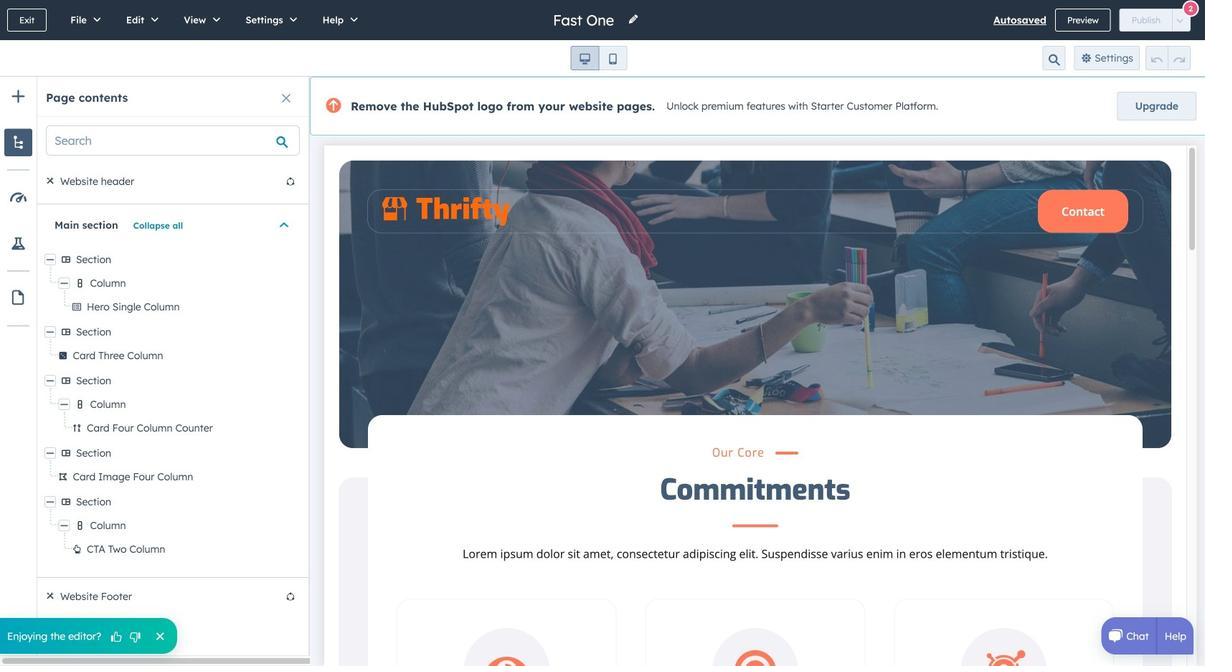 Task type: vqa. For each thing, say whether or not it's contained in the screenshot.
the middle the Sales
no



Task type: locate. For each thing, give the bounding box(es) containing it.
group
[[1120, 9, 1191, 32], [571, 46, 628, 70], [1146, 46, 1191, 70]]

thumbsup image
[[110, 632, 123, 645]]

close image
[[282, 94, 291, 103]]

None field
[[552, 10, 619, 30]]

caret image
[[280, 218, 288, 232]]



Task type: describe. For each thing, give the bounding box(es) containing it.
thumbsdown image
[[129, 632, 142, 645]]

Search text field
[[47, 126, 271, 155]]



